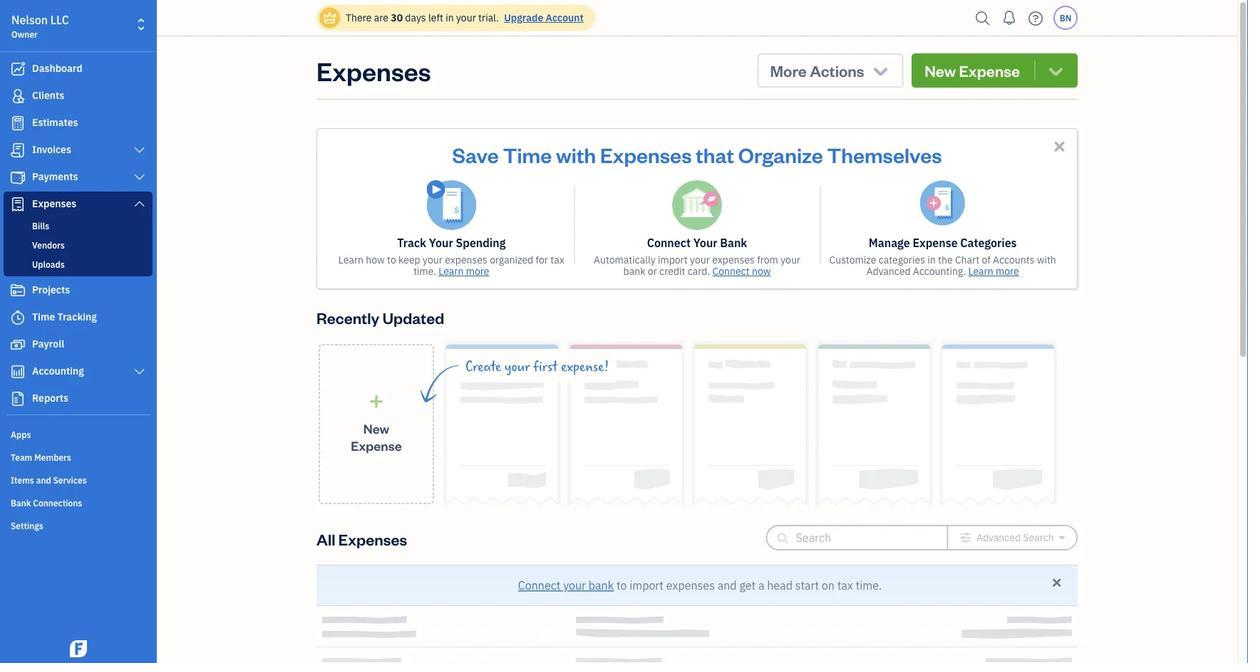 Task type: vqa. For each thing, say whether or not it's contained in the screenshot.
loss within the Profit and Loss Nelson LLC Income Billed (USD) For Jan 1, 2023 - Dec 31, 2023
no



Task type: describe. For each thing, give the bounding box(es) containing it.
head
[[768, 579, 793, 594]]

dashboard image
[[9, 62, 26, 76]]

estimates link
[[4, 111, 153, 136]]

accounting
[[32, 365, 84, 378]]

team members
[[11, 452, 71, 464]]

chevron large down image for invoices
[[133, 145, 146, 156]]

projects link
[[4, 278, 153, 304]]

expense!
[[561, 359, 609, 375]]

invoice image
[[9, 143, 26, 158]]

client image
[[9, 89, 26, 103]]

how
[[366, 254, 385, 267]]

your for track
[[429, 236, 453, 251]]

1 vertical spatial time.
[[856, 579, 882, 594]]

expense for plus image
[[351, 438, 402, 454]]

reports
[[32, 392, 68, 405]]

connect for connect your bank
[[647, 236, 691, 251]]

1 horizontal spatial tax
[[838, 579, 854, 594]]

chevrondown image
[[1047, 61, 1066, 81]]

credit
[[660, 265, 686, 278]]

time. inside learn how to keep your expenses organized for tax time.
[[414, 265, 436, 278]]

actions
[[810, 60, 865, 81]]

items and services link
[[4, 469, 153, 491]]

team
[[11, 452, 32, 464]]

chevrondown image
[[871, 61, 891, 81]]

more actions button
[[758, 53, 904, 88]]

recently updated
[[317, 308, 445, 328]]

expenses link
[[4, 192, 153, 218]]

chart image
[[9, 365, 26, 379]]

freshbooks image
[[67, 641, 90, 658]]

expenses for organized
[[445, 254, 488, 267]]

to inside learn how to keep your expenses organized for tax time.
[[387, 254, 396, 267]]

or
[[648, 265, 657, 278]]

more for spending
[[466, 265, 490, 278]]

organize
[[739, 141, 824, 168]]

settings
[[11, 521, 43, 532]]

on
[[822, 579, 835, 594]]

create your first expense!
[[466, 359, 609, 375]]

dashboard link
[[4, 56, 153, 82]]

team members link
[[4, 446, 153, 468]]

save time with expenses that organize themselves
[[452, 141, 943, 168]]

track your spending
[[397, 236, 506, 251]]

track
[[397, 236, 427, 251]]

expenses left that
[[600, 141, 692, 168]]

first
[[534, 359, 558, 375]]

get
[[740, 579, 756, 594]]

30
[[391, 11, 403, 24]]

bills link
[[6, 218, 150, 235]]

services
[[53, 475, 87, 486]]

learn more for categories
[[969, 265, 1020, 278]]

customize categories in the chart of accounts with advanced accounting.
[[830, 254, 1057, 278]]

categories
[[961, 236, 1017, 251]]

all expenses
[[317, 530, 407, 550]]

main element
[[0, 0, 193, 664]]

themselves
[[828, 141, 943, 168]]

keep
[[399, 254, 421, 267]]

learn for track your spending
[[439, 265, 464, 278]]

money image
[[9, 338, 26, 352]]

new inside new expense
[[364, 421, 390, 437]]

payroll
[[32, 338, 64, 351]]

trial.
[[479, 11, 499, 24]]

learn inside learn how to keep your expenses organized for tax time.
[[339, 254, 364, 267]]

bn button
[[1054, 6, 1078, 30]]

dashboard
[[32, 62, 82, 75]]

0 horizontal spatial connect
[[518, 579, 561, 594]]

nelson llc owner
[[11, 12, 69, 40]]

that
[[696, 141, 735, 168]]

1 vertical spatial new expense
[[351, 421, 402, 454]]

track your spending image
[[427, 180, 477, 230]]

1 horizontal spatial bank
[[721, 236, 748, 251]]

invoices link
[[4, 138, 153, 163]]

are
[[374, 11, 389, 24]]

expense image
[[9, 198, 26, 212]]

invoices
[[32, 143, 71, 156]]

your for connect
[[694, 236, 718, 251]]

accounts
[[994, 254, 1035, 267]]

Search text field
[[796, 527, 925, 550]]

learn for manage expense categories
[[969, 265, 994, 278]]

crown image
[[322, 10, 337, 25]]

there are 30 days left in your trial. upgrade account
[[346, 11, 584, 24]]

new expense button
[[912, 53, 1078, 88]]

updated
[[383, 308, 445, 328]]

projects
[[32, 284, 70, 297]]

expense for manage expense categories image
[[913, 236, 958, 251]]

connect for connect now
[[713, 265, 750, 278]]

expenses inside 'link'
[[32, 197, 76, 210]]

connect your bank to import expenses and get a head start on tax time.
[[518, 579, 882, 594]]

settings link
[[4, 515, 153, 536]]

owner
[[11, 29, 38, 40]]

learn how to keep your expenses organized for tax time.
[[339, 254, 565, 278]]

accounting link
[[4, 359, 153, 385]]

items and services
[[11, 475, 87, 486]]

apps link
[[4, 424, 153, 445]]

time tracking link
[[4, 305, 153, 331]]

0 vertical spatial time
[[503, 141, 552, 168]]

card.
[[688, 265, 711, 278]]

0 horizontal spatial bank
[[589, 579, 614, 594]]

with inside customize categories in the chart of accounts with advanced accounting.
[[1038, 254, 1057, 267]]

payroll link
[[4, 332, 153, 358]]

nelson
[[11, 12, 48, 27]]

clients link
[[4, 83, 153, 109]]

manage expense categories image
[[921, 180, 966, 226]]

recently
[[317, 308, 380, 328]]

new expense button
[[912, 53, 1078, 88]]

advanced
[[867, 265, 911, 278]]

manage expense categories
[[869, 236, 1017, 251]]

timer image
[[9, 311, 26, 325]]

expenses down are in the left of the page
[[317, 53, 431, 87]]

project image
[[9, 284, 26, 298]]

upgrade account link
[[502, 11, 584, 24]]

go to help image
[[1025, 7, 1048, 29]]

time tracking
[[32, 311, 97, 324]]

close image
[[1051, 577, 1064, 590]]

bn
[[1060, 12, 1072, 24]]

automatically import your expenses from your bank or credit card.
[[594, 254, 801, 278]]

bank connections link
[[4, 492, 153, 514]]

bank connections
[[11, 498, 82, 509]]

bank inside 'main' element
[[11, 498, 31, 509]]



Task type: locate. For each thing, give the bounding box(es) containing it.
import inside "automatically import your expenses from your bank or credit card."
[[658, 254, 688, 267]]

0 horizontal spatial bank
[[11, 498, 31, 509]]

report image
[[9, 392, 26, 407]]

your
[[456, 11, 476, 24], [423, 254, 443, 267], [690, 254, 710, 267], [781, 254, 801, 267], [505, 359, 530, 375], [564, 579, 586, 594]]

more down "spending"
[[466, 265, 490, 278]]

for
[[536, 254, 548, 267]]

1 your from the left
[[429, 236, 453, 251]]

0 horizontal spatial to
[[387, 254, 396, 267]]

chevron large down image up bills link
[[133, 198, 146, 210]]

with
[[556, 141, 596, 168], [1038, 254, 1057, 267]]

expenses left the from
[[713, 254, 755, 267]]

0 horizontal spatial expense
[[351, 438, 402, 454]]

accounting.
[[914, 265, 967, 278]]

upgrade
[[504, 11, 544, 24]]

0 vertical spatial chevron large down image
[[133, 198, 146, 210]]

clients
[[32, 89, 64, 102]]

1 horizontal spatial time
[[503, 141, 552, 168]]

payments
[[32, 170, 78, 183]]

expense down plus image
[[351, 438, 402, 454]]

1 horizontal spatial with
[[1038, 254, 1057, 267]]

and inside 'main' element
[[36, 475, 51, 486]]

0 vertical spatial and
[[36, 475, 51, 486]]

1 vertical spatial chevron large down image
[[133, 367, 146, 378]]

expenses inside "automatically import your expenses from your bank or credit card."
[[713, 254, 755, 267]]

more right of
[[996, 265, 1020, 278]]

of
[[982, 254, 991, 267]]

in inside customize categories in the chart of accounts with advanced accounting.
[[928, 254, 936, 267]]

in right left
[[446, 11, 454, 24]]

1 horizontal spatial new expense
[[925, 60, 1021, 81]]

1 horizontal spatial time.
[[856, 579, 882, 594]]

connect
[[647, 236, 691, 251], [713, 265, 750, 278], [518, 579, 561, 594]]

tracking
[[57, 311, 97, 324]]

chevron large down image for accounting
[[133, 367, 146, 378]]

expenses up the bills
[[32, 197, 76, 210]]

vendors
[[32, 240, 65, 251]]

time right timer icon
[[32, 311, 55, 324]]

in left the
[[928, 254, 936, 267]]

1 vertical spatial in
[[928, 254, 936, 267]]

your inside learn how to keep your expenses organized for tax time.
[[423, 254, 443, 267]]

1 horizontal spatial to
[[617, 579, 627, 594]]

chevron large down image
[[133, 198, 146, 210], [133, 367, 146, 378]]

0 horizontal spatial tax
[[551, 254, 565, 267]]

0 horizontal spatial time.
[[414, 265, 436, 278]]

0 vertical spatial bank
[[624, 265, 646, 278]]

more for categories
[[996, 265, 1020, 278]]

import
[[658, 254, 688, 267], [630, 579, 664, 594]]

bank
[[721, 236, 748, 251], [11, 498, 31, 509]]

0 horizontal spatial and
[[36, 475, 51, 486]]

new inside new expense button
[[925, 60, 956, 81]]

there
[[346, 11, 372, 24]]

2 more from the left
[[996, 265, 1020, 278]]

1 vertical spatial and
[[718, 579, 737, 594]]

bank up connect now
[[721, 236, 748, 251]]

1 horizontal spatial your
[[694, 236, 718, 251]]

new right chevrondown image
[[925, 60, 956, 81]]

estimate image
[[9, 116, 26, 131]]

chevron large down image inside expenses 'link'
[[133, 198, 146, 210]]

time inside 'main' element
[[32, 311, 55, 324]]

to right how
[[387, 254, 396, 267]]

uploads
[[32, 259, 65, 270]]

1 more from the left
[[466, 265, 490, 278]]

2 horizontal spatial learn
[[969, 265, 994, 278]]

1 horizontal spatial new
[[925, 60, 956, 81]]

all
[[317, 530, 336, 550]]

customize
[[830, 254, 877, 267]]

bank inside "automatically import your expenses from your bank or credit card."
[[624, 265, 646, 278]]

your
[[429, 236, 453, 251], [694, 236, 718, 251]]

apps
[[11, 429, 31, 441]]

2 horizontal spatial connect
[[713, 265, 750, 278]]

bank down items
[[11, 498, 31, 509]]

0 horizontal spatial in
[[446, 11, 454, 24]]

tax right on
[[838, 579, 854, 594]]

connect your bank button
[[518, 578, 614, 595]]

items
[[11, 475, 34, 486]]

0 horizontal spatial with
[[556, 141, 596, 168]]

tax
[[551, 254, 565, 267], [838, 579, 854, 594]]

and right items
[[36, 475, 51, 486]]

0 vertical spatial to
[[387, 254, 396, 267]]

1 vertical spatial tax
[[838, 579, 854, 594]]

2 horizontal spatial expense
[[960, 60, 1021, 81]]

time right save
[[503, 141, 552, 168]]

connect now
[[713, 265, 771, 278]]

chevron large down image for payments
[[133, 172, 146, 183]]

bills
[[32, 220, 49, 232]]

1 horizontal spatial learn more
[[969, 265, 1020, 278]]

1 vertical spatial chevron large down image
[[133, 172, 146, 183]]

payment image
[[9, 170, 26, 185]]

0 vertical spatial import
[[658, 254, 688, 267]]

0 vertical spatial connect
[[647, 236, 691, 251]]

to
[[387, 254, 396, 267], [617, 579, 627, 594]]

payments link
[[4, 165, 153, 190]]

expenses left get
[[667, 579, 715, 594]]

tax right for
[[551, 254, 565, 267]]

days
[[405, 11, 426, 24]]

plus image
[[368, 395, 385, 409]]

left
[[429, 11, 444, 24]]

and left get
[[718, 579, 737, 594]]

1 chevron large down image from the top
[[133, 198, 146, 210]]

0 vertical spatial new
[[925, 60, 956, 81]]

in
[[446, 11, 454, 24], [928, 254, 936, 267]]

1 vertical spatial bank
[[11, 498, 31, 509]]

1 horizontal spatial expense
[[913, 236, 958, 251]]

expense
[[960, 60, 1021, 81], [913, 236, 958, 251], [351, 438, 402, 454]]

0 vertical spatial time.
[[414, 265, 436, 278]]

1 learn more from the left
[[439, 265, 490, 278]]

1 vertical spatial to
[[617, 579, 627, 594]]

2 vertical spatial expense
[[351, 438, 402, 454]]

organized
[[490, 254, 534, 267]]

0 vertical spatial tax
[[551, 254, 565, 267]]

new expense
[[925, 60, 1021, 81], [351, 421, 402, 454]]

0 horizontal spatial more
[[466, 265, 490, 278]]

expenses
[[317, 53, 431, 87], [600, 141, 692, 168], [32, 197, 76, 210], [339, 530, 407, 550]]

a
[[759, 579, 765, 594]]

expenses inside learn how to keep your expenses organized for tax time.
[[445, 254, 488, 267]]

vendors link
[[6, 237, 150, 254]]

chevron large down image up expenses 'link'
[[133, 172, 146, 183]]

tax inside learn how to keep your expenses organized for tax time.
[[551, 254, 565, 267]]

1 horizontal spatial in
[[928, 254, 936, 267]]

chevron large down image
[[133, 145, 146, 156], [133, 172, 146, 183]]

from
[[758, 254, 779, 267]]

new expense down plus image
[[351, 421, 402, 454]]

manage
[[869, 236, 911, 251]]

0 horizontal spatial time
[[32, 311, 55, 324]]

time. right on
[[856, 579, 882, 594]]

connect your bank
[[647, 236, 748, 251]]

learn down 'categories'
[[969, 265, 994, 278]]

1 vertical spatial expense
[[913, 236, 958, 251]]

2 your from the left
[[694, 236, 718, 251]]

learn more down 'categories'
[[969, 265, 1020, 278]]

search image
[[972, 7, 995, 29]]

the
[[939, 254, 953, 267]]

categories
[[879, 254, 926, 267]]

new expense inside button
[[925, 60, 1021, 81]]

1 vertical spatial connect
[[713, 265, 750, 278]]

0 horizontal spatial new expense
[[351, 421, 402, 454]]

learn left how
[[339, 254, 364, 267]]

members
[[34, 452, 71, 464]]

llc
[[51, 12, 69, 27]]

learn down track your spending
[[439, 265, 464, 278]]

0 vertical spatial expense
[[960, 60, 1021, 81]]

0 horizontal spatial learn more
[[439, 265, 490, 278]]

1 chevron large down image from the top
[[133, 145, 146, 156]]

more actions
[[771, 60, 865, 81]]

expense down search image
[[960, 60, 1021, 81]]

1 horizontal spatial and
[[718, 579, 737, 594]]

chevron large down image up the payments link
[[133, 145, 146, 156]]

save
[[452, 141, 499, 168]]

0 vertical spatial with
[[556, 141, 596, 168]]

close image
[[1052, 138, 1068, 155]]

chevron large down image for expenses
[[133, 198, 146, 210]]

0 vertical spatial in
[[446, 11, 454, 24]]

connect your bank image
[[673, 180, 722, 230]]

chevron large down image inside the payments link
[[133, 172, 146, 183]]

new expense down search image
[[925, 60, 1021, 81]]

1 horizontal spatial more
[[996, 265, 1020, 278]]

chevron large down image up reports link
[[133, 367, 146, 378]]

0 vertical spatial bank
[[721, 236, 748, 251]]

new
[[925, 60, 956, 81], [364, 421, 390, 437]]

2 vertical spatial connect
[[518, 579, 561, 594]]

0 vertical spatial chevron large down image
[[133, 145, 146, 156]]

account
[[546, 11, 584, 24]]

chart
[[956, 254, 980, 267]]

new down plus image
[[364, 421, 390, 437]]

1 vertical spatial bank
[[589, 579, 614, 594]]

1 vertical spatial time
[[32, 311, 55, 324]]

2 chevron large down image from the top
[[133, 172, 146, 183]]

expenses right all
[[339, 530, 407, 550]]

1 vertical spatial import
[[630, 579, 664, 594]]

your up learn how to keep your expenses organized for tax time. in the top left of the page
[[429, 236, 453, 251]]

1 vertical spatial with
[[1038, 254, 1057, 267]]

expense inside button
[[960, 60, 1021, 81]]

1 horizontal spatial bank
[[624, 265, 646, 278]]

1 vertical spatial new
[[364, 421, 390, 437]]

start
[[796, 579, 820, 594]]

learn more down track your spending
[[439, 265, 490, 278]]

0 horizontal spatial your
[[429, 236, 453, 251]]

expense up the
[[913, 236, 958, 251]]

to right connect your bank button
[[617, 579, 627, 594]]

your up "automatically import your expenses from your bank or credit card."
[[694, 236, 718, 251]]

notifications image
[[998, 4, 1021, 32]]

1 horizontal spatial connect
[[647, 236, 691, 251]]

estimates
[[32, 116, 78, 129]]

2 learn more from the left
[[969, 265, 1020, 278]]

reports link
[[4, 387, 153, 412]]

connections
[[33, 498, 82, 509]]

expenses for and
[[667, 579, 715, 594]]

0 horizontal spatial new
[[364, 421, 390, 437]]

new expense link
[[319, 344, 434, 505]]

0 vertical spatial new expense
[[925, 60, 1021, 81]]

0 horizontal spatial learn
[[339, 254, 364, 267]]

time. down track
[[414, 265, 436, 278]]

2 chevron large down image from the top
[[133, 367, 146, 378]]

learn more for spending
[[439, 265, 490, 278]]

1 horizontal spatial learn
[[439, 265, 464, 278]]

expenses down "spending"
[[445, 254, 488, 267]]



